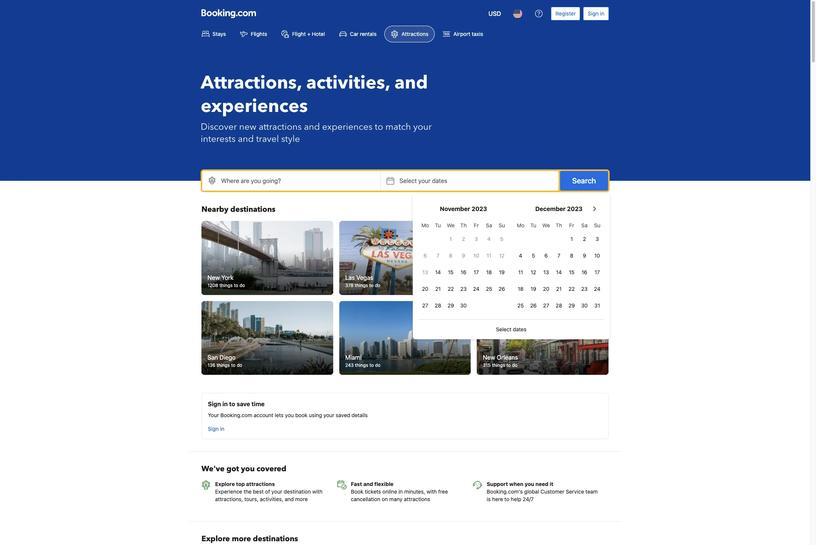 Task type: describe. For each thing, give the bounding box(es) containing it.
Where are you going? search field
[[202, 171, 380, 191]]

in right register
[[600, 10, 605, 17]]

destination
[[284, 489, 311, 496]]

got
[[227, 465, 239, 475]]

do inside 'miami 243 things to do'
[[375, 363, 381, 369]]

12 December 2023 checkbox
[[527, 265, 540, 280]]

when
[[509, 482, 524, 488]]

29 November 2023 checkbox
[[445, 299, 457, 314]]

23 for 23 'option'
[[460, 286, 467, 292]]

16 December 2023 checkbox
[[578, 265, 591, 280]]

booking.com image
[[202, 9, 256, 18]]

cancellation
[[351, 497, 380, 503]]

30 November 2023 checkbox
[[457, 299, 470, 314]]

8 for 8 december 2023 option
[[570, 253, 574, 259]]

10 November 2023 checkbox
[[470, 249, 483, 264]]

5 December 2023 checkbox
[[527, 249, 540, 264]]

search
[[572, 177, 596, 185]]

1 vertical spatial destinations
[[253, 535, 298, 545]]

select for select your dates
[[400, 178, 417, 184]]

here
[[492, 497, 503, 503]]

las
[[345, 275, 355, 281]]

search button
[[560, 171, 608, 191]]

2023 for november 2023
[[472, 206, 487, 213]]

22 for 22 checkbox
[[569, 286, 575, 292]]

taxis
[[472, 31, 483, 37]]

1 vertical spatial sign
[[208, 401, 221, 408]]

19 for '19' checkbox
[[531, 286, 536, 292]]

25 November 2023 checkbox
[[483, 282, 496, 297]]

30 for the 30 option
[[460, 303, 467, 309]]

november 2023
[[440, 206, 487, 213]]

match
[[386, 121, 411, 133]]

7 for 7 november 2023 option
[[437, 253, 440, 259]]

to inside las vegas 378 things to do
[[369, 283, 374, 289]]

su for december 2023
[[594, 222, 601, 229]]

22 December 2023 checkbox
[[566, 282, 578, 297]]

0 horizontal spatial sign in link
[[205, 423, 228, 436]]

saved
[[336, 413, 350, 419]]

details
[[352, 413, 368, 419]]

booking.com
[[220, 413, 252, 419]]

select dates
[[496, 327, 527, 333]]

top
[[236, 482, 245, 488]]

4 for '4 december 2023' option at right top
[[519, 253, 523, 259]]

11 for 11 december 2023 option at the right of page
[[518, 269, 523, 276]]

29 for 29 option
[[569, 303, 575, 309]]

20 for 20 checkbox at bottom right
[[422, 286, 429, 292]]

december 2023
[[536, 206, 583, 213]]

26 November 2023 checkbox
[[496, 282, 508, 297]]

stays link
[[195, 26, 232, 42]]

1 vertical spatial dates
[[513, 327, 527, 333]]

1 December 2023 checkbox
[[566, 232, 578, 247]]

help
[[511, 497, 522, 503]]

new orleans 315 things to do
[[483, 355, 518, 369]]

7 December 2023 checkbox
[[553, 249, 566, 264]]

global
[[524, 489, 539, 496]]

york
[[221, 275, 234, 281]]

things for new orleans
[[492, 363, 505, 369]]

14 December 2023 checkbox
[[553, 265, 566, 280]]

explore for explore top attractions experience the best of your destination with attractions, tours, activities, and more
[[215, 482, 235, 488]]

with inside the explore top attractions experience the best of your destination with attractions, tours, activities, and more
[[312, 489, 323, 496]]

free
[[438, 489, 448, 496]]

on
[[382, 497, 388, 503]]

118
[[483, 283, 490, 289]]

31 December 2023 checkbox
[[591, 299, 604, 314]]

fr for december
[[569, 222, 574, 229]]

attractions
[[402, 31, 429, 37]]

time
[[252, 401, 265, 408]]

we've
[[202, 465, 225, 475]]

16 November 2023 checkbox
[[457, 265, 470, 280]]

12 for 12 "option"
[[499, 253, 505, 259]]

flexible
[[375, 482, 394, 488]]

explore for explore more destinations
[[202, 535, 230, 545]]

mo for november
[[422, 222, 429, 229]]

15 for 15 checkbox
[[569, 269, 575, 276]]

things for las vegas
[[355, 283, 368, 289]]

attractions inside fast and flexible book tickets online in minutes, with free cancellation on many attractions
[[404, 497, 430, 503]]

11 for 11 option
[[487, 253, 492, 259]]

hotel
[[312, 31, 325, 37]]

do for new orleans
[[512, 363, 518, 369]]

24 December 2023 checkbox
[[591, 282, 604, 297]]

nearby destinations
[[202, 205, 276, 215]]

need
[[536, 482, 549, 488]]

things inside 'miami 243 things to do'
[[355, 363, 368, 369]]

travel
[[256, 133, 279, 145]]

register link
[[551, 7, 581, 20]]

11 December 2023 checkbox
[[514, 265, 527, 280]]

0 horizontal spatial more
[[232, 535, 251, 545]]

25 for 25 december 2023 checkbox
[[518, 303, 524, 309]]

24 for 24 november 2023 checkbox
[[473, 286, 480, 292]]

243
[[345, 363, 354, 369]]

flight
[[292, 31, 306, 37]]

stays
[[213, 31, 226, 37]]

customer
[[541, 489, 565, 496]]

is
[[487, 497, 491, 503]]

do for new york
[[240, 283, 245, 289]]

we've got you covered
[[202, 465, 286, 475]]

account
[[254, 413, 273, 419]]

select your dates
[[400, 178, 447, 184]]

2 for december
[[583, 236, 586, 242]]

315
[[483, 363, 491, 369]]

su for november 2023
[[499, 222, 505, 229]]

16 for 16 november 2023 checkbox
[[461, 269, 467, 276]]

you for we've got you covered
[[241, 465, 255, 475]]

usd
[[489, 10, 501, 17]]

things for key west
[[491, 283, 505, 289]]

of
[[265, 489, 270, 496]]

your
[[208, 413, 219, 419]]

13 December 2023 checkbox
[[540, 265, 553, 280]]

0 vertical spatial you
[[285, 413, 294, 419]]

0 vertical spatial experiences
[[201, 94, 308, 119]]

minutes,
[[404, 489, 425, 496]]

378
[[345, 283, 354, 289]]

fast
[[351, 482, 362, 488]]

7 for 7 checkbox
[[558, 253, 561, 259]]

you for support when you need it booking.com's global customer service team is here to help 24/7
[[525, 482, 534, 488]]

online
[[383, 489, 397, 496]]

discover
[[201, 121, 237, 133]]

19 November 2023 checkbox
[[496, 265, 508, 280]]

14 November 2023 checkbox
[[432, 265, 445, 280]]

tu for december
[[531, 222, 537, 229]]

29 December 2023 checkbox
[[566, 299, 578, 314]]

22 November 2023 checkbox
[[445, 282, 457, 297]]

car
[[350, 31, 359, 37]]

miami 243 things to do
[[345, 355, 381, 369]]

28 November 2023 checkbox
[[432, 299, 445, 314]]

sa for november 2023
[[486, 222, 492, 229]]

style
[[281, 133, 300, 145]]

november
[[440, 206, 470, 213]]

1 for november
[[450, 236, 452, 242]]

10 for 10 december 2023 checkbox
[[595, 253, 600, 259]]

sa for december 2023
[[582, 222, 588, 229]]

9 November 2023 checkbox
[[457, 249, 470, 264]]

service
[[566, 489, 584, 496]]

explore more destinations
[[202, 535, 298, 545]]

17 November 2023 checkbox
[[470, 265, 483, 280]]

13 November 2023 checkbox
[[419, 265, 432, 280]]

covered
[[257, 465, 286, 475]]

support when you need it booking.com's global customer service team is here to help 24/7
[[487, 482, 598, 503]]

flight + hotel
[[292, 31, 325, 37]]

2 November 2023 checkbox
[[457, 232, 470, 247]]

attractions inside the explore top attractions experience the best of your destination with attractions, tours, activities, and more
[[246, 482, 275, 488]]

with inside fast and flexible book tickets online in minutes, with free cancellation on many attractions
[[427, 489, 437, 496]]

28 for the 28 checkbox
[[556, 303, 562, 309]]

car rentals link
[[333, 26, 383, 42]]

6 for 6 checkbox
[[424, 253, 427, 259]]

december
[[536, 206, 566, 213]]

+
[[307, 31, 311, 37]]

28 for 28 november 2023 option
[[435, 303, 441, 309]]

miami
[[345, 355, 362, 361]]

new york 1208 things to do
[[208, 275, 245, 289]]

25 December 2023 checkbox
[[514, 299, 527, 314]]

in up booking.com
[[222, 401, 228, 408]]

las vegas 378 things to do
[[345, 275, 380, 289]]

diego
[[220, 355, 236, 361]]

airport taxis link
[[437, 26, 490, 42]]

flights link
[[234, 26, 274, 42]]

register
[[556, 10, 576, 17]]

flights
[[251, 31, 267, 37]]

20 December 2023 checkbox
[[540, 282, 553, 297]]

0 vertical spatial sign in link
[[584, 7, 609, 20]]

0 vertical spatial sign in
[[588, 10, 605, 17]]

18 for '18 november 2023' checkbox
[[486, 269, 492, 276]]

attractions inside attractions, activities, and experiences discover new attractions and experiences to match your interests and travel style
[[259, 121, 302, 133]]

things for new york
[[219, 283, 233, 289]]

26 for 26 checkbox at bottom
[[499, 286, 505, 292]]

20 November 2023 checkbox
[[419, 282, 432, 297]]

and inside fast and flexible book tickets online in minutes, with free cancellation on many attractions
[[363, 482, 373, 488]]

lets
[[275, 413, 284, 419]]

8 November 2023 checkbox
[[445, 249, 457, 264]]

31
[[595, 303, 600, 309]]

to inside key west 118 things to do
[[506, 283, 510, 289]]

3 December 2023 checkbox
[[591, 232, 604, 247]]

grid for december
[[514, 218, 604, 314]]



Task type: vqa. For each thing, say whether or not it's contained in the screenshot.
the top New
yes



Task type: locate. For each thing, give the bounding box(es) containing it.
su up 5 november 2023 'option' at the right of the page
[[499, 222, 505, 229]]

2 6 from the left
[[545, 253, 548, 259]]

th up the 2 november 2023 checkbox
[[460, 222, 467, 229]]

16 right 15 november 2023 option on the right of the page
[[461, 269, 467, 276]]

dates down 25 december 2023 checkbox
[[513, 327, 527, 333]]

0 horizontal spatial 23
[[460, 286, 467, 292]]

12 right 11 option
[[499, 253, 505, 259]]

2 vertical spatial attractions
[[404, 497, 430, 503]]

17 December 2023 checkbox
[[591, 265, 604, 280]]

do inside 'new orleans 315 things to do'
[[512, 363, 518, 369]]

15 November 2023 checkbox
[[445, 265, 457, 280]]

select for select dates
[[496, 327, 512, 333]]

2 for november
[[462, 236, 465, 242]]

15 inside checkbox
[[569, 269, 575, 276]]

0 horizontal spatial 7
[[437, 253, 440, 259]]

fr for november
[[474, 222, 479, 229]]

2 17 from the left
[[595, 269, 600, 276]]

8 left 9 december 2023 'option'
[[570, 253, 574, 259]]

7 left 8 december 2023 option
[[558, 253, 561, 259]]

fr up the 3 checkbox
[[474, 222, 479, 229]]

5 right '4 december 2023' option at right top
[[532, 253, 535, 259]]

14 right the 13 november 2023 checkbox
[[435, 269, 441, 276]]

1 vertical spatial sign in
[[208, 426, 224, 433]]

1 horizontal spatial 4
[[519, 253, 523, 259]]

2 mo from the left
[[517, 222, 525, 229]]

23 December 2023 checkbox
[[578, 282, 591, 297]]

25 down the key
[[486, 286, 492, 292]]

1 horizontal spatial experiences
[[322, 121, 373, 133]]

key
[[483, 275, 493, 281]]

using
[[309, 413, 322, 419]]

1 14 from the left
[[435, 269, 441, 276]]

24 for 24 checkbox
[[594, 286, 601, 292]]

car rentals
[[350, 31, 377, 37]]

1 2023 from the left
[[472, 206, 487, 213]]

19 inside checkbox
[[531, 286, 536, 292]]

0 horizontal spatial 6
[[424, 253, 427, 259]]

things inside the new york 1208 things to do
[[219, 283, 233, 289]]

rentals
[[360, 31, 377, 37]]

21 inside option
[[435, 286, 441, 292]]

sa up 2 option
[[582, 222, 588, 229]]

we down "december"
[[542, 222, 550, 229]]

do down orleans
[[512, 363, 518, 369]]

0 vertical spatial attractions
[[259, 121, 302, 133]]

attractions,
[[215, 497, 243, 503]]

12 for "12" "checkbox" in the right of the page
[[531, 269, 536, 276]]

miami image
[[339, 301, 471, 375]]

2 22 from the left
[[569, 286, 575, 292]]

3 for december 2023
[[596, 236, 599, 242]]

we up 1 november 2023 option
[[447, 222, 455, 229]]

1 6 from the left
[[424, 253, 427, 259]]

fr
[[474, 222, 479, 229], [569, 222, 574, 229]]

0 horizontal spatial 17
[[474, 269, 479, 276]]

21 December 2023 checkbox
[[553, 282, 566, 297]]

3 for november 2023
[[475, 236, 478, 242]]

1 27 from the left
[[422, 303, 428, 309]]

0 horizontal spatial new
[[208, 275, 220, 281]]

12 inside "option"
[[499, 253, 505, 259]]

dates up november at the right
[[432, 178, 447, 184]]

you right the lets
[[285, 413, 294, 419]]

2 15 from the left
[[569, 269, 575, 276]]

1 horizontal spatial 12
[[531, 269, 536, 276]]

2 sa from the left
[[582, 222, 588, 229]]

0 horizontal spatial dates
[[432, 178, 447, 184]]

18 inside option
[[518, 286, 524, 292]]

new inside the new york 1208 things to do
[[208, 275, 220, 281]]

30 for the 30 checkbox
[[581, 303, 588, 309]]

do right 136 on the left
[[237, 363, 242, 369]]

usd button
[[484, 5, 506, 23]]

sign in down the your
[[208, 426, 224, 433]]

10 inside 'checkbox'
[[474, 253, 479, 259]]

2 fr from the left
[[569, 222, 574, 229]]

1 vertical spatial activities,
[[260, 497, 283, 503]]

1 8 from the left
[[449, 253, 453, 259]]

9 right 8 december 2023 option
[[583, 253, 586, 259]]

4 November 2023 checkbox
[[483, 232, 496, 247]]

2
[[462, 236, 465, 242], [583, 236, 586, 242]]

0 horizontal spatial sign in
[[208, 426, 224, 433]]

0 horizontal spatial 19
[[499, 269, 505, 276]]

sign
[[588, 10, 599, 17], [208, 401, 221, 408], [208, 426, 219, 433]]

1 horizontal spatial 10
[[595, 253, 600, 259]]

1 vertical spatial 4
[[519, 253, 523, 259]]

1 21 from the left
[[435, 286, 441, 292]]

11 November 2023 checkbox
[[483, 249, 496, 264]]

3 right 2 option
[[596, 236, 599, 242]]

20 for 20 option
[[543, 286, 550, 292]]

2 13 from the left
[[544, 269, 549, 276]]

best
[[253, 489, 264, 496]]

0 vertical spatial 25
[[486, 286, 492, 292]]

13 for the 13 november 2023 checkbox
[[423, 269, 428, 276]]

4 December 2023 checkbox
[[514, 249, 527, 264]]

29 inside 29 option
[[569, 303, 575, 309]]

many
[[389, 497, 403, 503]]

2023 for december 2023
[[567, 206, 583, 213]]

2 tu from the left
[[531, 222, 537, 229]]

new york image
[[202, 221, 333, 295]]

0 horizontal spatial su
[[499, 222, 505, 229]]

27 left 28 november 2023 option
[[422, 303, 428, 309]]

0 horizontal spatial 20
[[422, 286, 429, 292]]

experiences
[[201, 94, 308, 119], [322, 121, 373, 133]]

key west 118 things to do
[[483, 275, 517, 289]]

more inside the explore top attractions experience the best of your destination with attractions, tours, activities, and more
[[295, 497, 308, 503]]

with left free in the right bottom of the page
[[427, 489, 437, 496]]

1 vertical spatial 11
[[518, 269, 523, 276]]

tours,
[[244, 497, 259, 503]]

0 vertical spatial sign
[[588, 10, 599, 17]]

18 November 2023 checkbox
[[483, 265, 496, 280]]

22 for 22 november 2023 checkbox
[[448, 286, 454, 292]]

3 inside checkbox
[[475, 236, 478, 242]]

and inside the explore top attractions experience the best of your destination with attractions, tours, activities, and more
[[285, 497, 294, 503]]

23 right 22 checkbox
[[581, 286, 588, 292]]

you right got
[[241, 465, 255, 475]]

1 we from the left
[[447, 222, 455, 229]]

0 horizontal spatial 8
[[449, 253, 453, 259]]

26 inside option
[[530, 303, 537, 309]]

14 for 14 december 2023 option
[[556, 269, 562, 276]]

0 horizontal spatial 26
[[499, 286, 505, 292]]

1 th from the left
[[460, 222, 467, 229]]

grid
[[419, 218, 508, 314], [514, 218, 604, 314]]

5
[[500, 236, 504, 242], [532, 253, 535, 259]]

new up 315
[[483, 355, 495, 361]]

17 left '18 november 2023' checkbox
[[474, 269, 479, 276]]

dates
[[432, 178, 447, 184], [513, 327, 527, 333]]

do right 378
[[375, 283, 380, 289]]

12 November 2023 checkbox
[[496, 249, 508, 264]]

26 December 2023 checkbox
[[527, 299, 540, 314]]

sign up the your
[[208, 401, 221, 408]]

more
[[295, 497, 308, 503], [232, 535, 251, 545]]

1 horizontal spatial we
[[542, 222, 550, 229]]

to down diego
[[231, 363, 236, 369]]

2 su from the left
[[594, 222, 601, 229]]

10
[[474, 253, 479, 259], [595, 253, 600, 259]]

9 right 8 "option" on the right
[[462, 253, 465, 259]]

1 9 from the left
[[462, 253, 465, 259]]

5 inside checkbox
[[532, 253, 535, 259]]

fast and flexible book tickets online in minutes, with free cancellation on many attractions
[[351, 482, 448, 503]]

2 December 2023 checkbox
[[578, 232, 591, 247]]

1 horizontal spatial 13
[[544, 269, 549, 276]]

things down 'vegas'
[[355, 283, 368, 289]]

1 horizontal spatial tu
[[531, 222, 537, 229]]

1 17 from the left
[[474, 269, 479, 276]]

we
[[447, 222, 455, 229], [542, 222, 550, 229]]

26 inside checkbox
[[499, 286, 505, 292]]

0 vertical spatial 4
[[488, 236, 491, 242]]

th for december
[[556, 222, 562, 229]]

3 inside "option"
[[596, 236, 599, 242]]

9 for 9 december 2023 'option'
[[583, 253, 586, 259]]

1 horizontal spatial 6
[[545, 253, 548, 259]]

to inside the new york 1208 things to do
[[234, 283, 238, 289]]

1 2 from the left
[[462, 236, 465, 242]]

things inside key west 118 things to do
[[491, 283, 505, 289]]

0 horizontal spatial 4
[[488, 236, 491, 242]]

grid for november
[[419, 218, 508, 314]]

0 horizontal spatial 14
[[435, 269, 441, 276]]

sign in link right register link
[[584, 7, 609, 20]]

21 for 21 november 2023 option
[[435, 286, 441, 292]]

17 for 17 option
[[474, 269, 479, 276]]

0 horizontal spatial 21
[[435, 286, 441, 292]]

2 28 from the left
[[556, 303, 562, 309]]

21 for 21 option on the right bottom of page
[[556, 286, 562, 292]]

30 right 29 option
[[581, 303, 588, 309]]

to inside 'new orleans 315 things to do'
[[507, 363, 511, 369]]

7 inside option
[[437, 253, 440, 259]]

1
[[450, 236, 452, 242], [571, 236, 573, 242]]

11 right 10 november 2023 'checkbox'
[[487, 253, 492, 259]]

2 2023 from the left
[[567, 206, 583, 213]]

1 horizontal spatial 28
[[556, 303, 562, 309]]

1 left 2 option
[[571, 236, 573, 242]]

you inside support when you need it booking.com's global customer service team is here to help 24/7
[[525, 482, 534, 488]]

west
[[495, 275, 509, 281]]

27 for 27 option
[[422, 303, 428, 309]]

1 horizontal spatial you
[[285, 413, 294, 419]]

14 inside option
[[556, 269, 562, 276]]

0 horizontal spatial 16
[[461, 269, 467, 276]]

explore inside the explore top attractions experience the best of your destination with attractions, tours, activities, and more
[[215, 482, 235, 488]]

1 grid from the left
[[419, 218, 508, 314]]

28 right 27 option
[[435, 303, 441, 309]]

11 left "12" "checkbox" in the right of the page
[[518, 269, 523, 276]]

2 2 from the left
[[583, 236, 586, 242]]

30 inside option
[[460, 303, 467, 309]]

1 vertical spatial 12
[[531, 269, 536, 276]]

to inside attractions, activities, and experiences discover new attractions and experiences to match your interests and travel style
[[375, 121, 383, 133]]

1 horizontal spatial 19
[[531, 286, 536, 292]]

10 for 10 november 2023 'checkbox'
[[474, 253, 479, 259]]

2 9 from the left
[[583, 253, 586, 259]]

30 right "29" checkbox on the bottom right of page
[[460, 303, 467, 309]]

10 inside checkbox
[[595, 253, 600, 259]]

27 December 2023 checkbox
[[540, 299, 553, 314]]

20 right '19' checkbox
[[543, 286, 550, 292]]

2 vertical spatial you
[[525, 482, 534, 488]]

to inside 'miami 243 things to do'
[[370, 363, 374, 369]]

new inside 'new orleans 315 things to do'
[[483, 355, 495, 361]]

to left match
[[375, 121, 383, 133]]

key west image
[[477, 221, 609, 295]]

to right 243 in the bottom left of the page
[[370, 363, 374, 369]]

18 inside checkbox
[[486, 269, 492, 276]]

to inside support when you need it booking.com's global customer service team is here to help 24/7
[[505, 497, 510, 503]]

2 inside the 2 november 2023 checkbox
[[462, 236, 465, 242]]

10 December 2023 checkbox
[[591, 249, 604, 264]]

5 right 4 option at the top right of the page
[[500, 236, 504, 242]]

21 November 2023 checkbox
[[432, 282, 445, 297]]

attractions, activities, and experiences discover new attractions and experiences to match your interests and travel style
[[201, 70, 432, 145]]

las vegas image
[[339, 221, 471, 295]]

24 left 118
[[473, 286, 480, 292]]

4 for 4 option at the top right of the page
[[488, 236, 491, 242]]

7
[[437, 253, 440, 259], [558, 253, 561, 259]]

to down booking.com's
[[505, 497, 510, 503]]

22 right 21 option on the right bottom of page
[[569, 286, 575, 292]]

to
[[375, 121, 383, 133], [234, 283, 238, 289], [369, 283, 374, 289], [506, 283, 510, 289], [231, 363, 236, 369], [370, 363, 374, 369], [507, 363, 511, 369], [229, 401, 235, 408], [505, 497, 510, 503]]

to inside san diego 136 things to do
[[231, 363, 236, 369]]

7 November 2023 checkbox
[[432, 249, 445, 264]]

sign in
[[588, 10, 605, 17], [208, 426, 224, 433]]

8 inside "option"
[[449, 253, 453, 259]]

3 left 4 option at the top right of the page
[[475, 236, 478, 242]]

28 December 2023 checkbox
[[553, 299, 566, 314]]

with
[[312, 489, 323, 496], [427, 489, 437, 496]]

1 horizontal spatial more
[[295, 497, 308, 503]]

1 left the 2 november 2023 checkbox
[[450, 236, 452, 242]]

explore
[[215, 482, 235, 488], [202, 535, 230, 545]]

24 right 23 checkbox
[[594, 286, 601, 292]]

0 horizontal spatial we
[[447, 222, 455, 229]]

1 tu from the left
[[435, 222, 441, 229]]

do inside key west 118 things to do
[[512, 283, 517, 289]]

0 vertical spatial 18
[[486, 269, 492, 276]]

team
[[586, 489, 598, 496]]

27 for 27 december 2023 option
[[543, 303, 549, 309]]

your booking.com account lets you book using your saved details
[[208, 413, 368, 419]]

do for las vegas
[[375, 283, 380, 289]]

1208
[[208, 283, 218, 289]]

new for new orleans
[[483, 355, 495, 361]]

1 vertical spatial attractions
[[246, 482, 275, 488]]

9
[[462, 253, 465, 259], [583, 253, 586, 259]]

do right 26 checkbox at bottom
[[512, 283, 517, 289]]

things down miami at the bottom of the page
[[355, 363, 368, 369]]

1 30 from the left
[[460, 303, 467, 309]]

do inside the new york 1208 things to do
[[240, 283, 245, 289]]

30 inside checkbox
[[581, 303, 588, 309]]

fr up '1 december 2023' option
[[569, 222, 574, 229]]

23 inside 'option'
[[460, 286, 467, 292]]

san diego 136 things to do
[[208, 355, 242, 369]]

2 th from the left
[[556, 222, 562, 229]]

28 inside checkbox
[[556, 303, 562, 309]]

th
[[460, 222, 467, 229], [556, 222, 562, 229]]

8 right 7 november 2023 option
[[449, 253, 453, 259]]

1 vertical spatial sign in link
[[205, 423, 228, 436]]

2 21 from the left
[[556, 286, 562, 292]]

13 for 13 december 2023 checkbox
[[544, 269, 549, 276]]

26 for 26 december 2023 option
[[530, 303, 537, 309]]

0 horizontal spatial sa
[[486, 222, 492, 229]]

12 inside "checkbox"
[[531, 269, 536, 276]]

14 inside checkbox
[[435, 269, 441, 276]]

0 horizontal spatial 15
[[448, 269, 454, 276]]

0 vertical spatial activities,
[[306, 70, 390, 95]]

new up 1208
[[208, 275, 220, 281]]

you
[[285, 413, 294, 419], [241, 465, 255, 475], [525, 482, 534, 488]]

1 3 from the left
[[475, 236, 478, 242]]

to down west
[[506, 283, 510, 289]]

1 15 from the left
[[448, 269, 454, 276]]

27 right 26 december 2023 option
[[543, 303, 549, 309]]

1 horizontal spatial mo
[[517, 222, 525, 229]]

mo up '4 december 2023' option at right top
[[517, 222, 525, 229]]

2 inside 2 option
[[583, 236, 586, 242]]

2 24 from the left
[[594, 286, 601, 292]]

1 13 from the left
[[423, 269, 428, 276]]

0 vertical spatial 11
[[487, 253, 492, 259]]

attractions right 'new'
[[259, 121, 302, 133]]

1 10 from the left
[[474, 253, 479, 259]]

5 November 2023 checkbox
[[496, 232, 508, 247]]

11
[[487, 253, 492, 259], [518, 269, 523, 276]]

13
[[423, 269, 428, 276], [544, 269, 549, 276]]

2 with from the left
[[427, 489, 437, 496]]

do inside san diego 136 things to do
[[237, 363, 242, 369]]

22
[[448, 286, 454, 292], [569, 286, 575, 292]]

2 20 from the left
[[543, 286, 550, 292]]

su up 3 "option"
[[594, 222, 601, 229]]

6 December 2023 checkbox
[[540, 249, 553, 264]]

1 horizontal spatial su
[[594, 222, 601, 229]]

to left save
[[229, 401, 235, 408]]

24 inside checkbox
[[594, 286, 601, 292]]

0 horizontal spatial you
[[241, 465, 255, 475]]

21 right 20 option
[[556, 286, 562, 292]]

orleans
[[497, 355, 518, 361]]

10 right 9 december 2023 'option'
[[595, 253, 600, 259]]

1 horizontal spatial th
[[556, 222, 562, 229]]

26 right 25 december 2023 checkbox
[[530, 303, 537, 309]]

1 vertical spatial 18
[[518, 286, 524, 292]]

1 horizontal spatial 21
[[556, 286, 562, 292]]

18
[[486, 269, 492, 276], [518, 286, 524, 292]]

1 for december
[[571, 236, 573, 242]]

6 November 2023 checkbox
[[419, 249, 432, 264]]

1 horizontal spatial 14
[[556, 269, 562, 276]]

1 horizontal spatial sign in link
[[584, 7, 609, 20]]

0 horizontal spatial mo
[[422, 222, 429, 229]]

22 left 23 'option'
[[448, 286, 454, 292]]

9 inside 'option'
[[583, 253, 586, 259]]

8 inside option
[[570, 253, 574, 259]]

1 horizontal spatial 5
[[532, 253, 535, 259]]

1 20 from the left
[[422, 286, 429, 292]]

1 horizontal spatial 8
[[570, 253, 574, 259]]

things down york
[[219, 283, 233, 289]]

do for key west
[[512, 283, 517, 289]]

1 inside option
[[571, 236, 573, 242]]

2 3 from the left
[[596, 236, 599, 242]]

do
[[240, 283, 245, 289], [375, 283, 380, 289], [512, 283, 517, 289], [237, 363, 242, 369], [375, 363, 381, 369], [512, 363, 518, 369]]

25 for 25 november 2023 checkbox
[[486, 286, 492, 292]]

13 left the 14 checkbox
[[423, 269, 428, 276]]

27 November 2023 checkbox
[[419, 299, 432, 314]]

0 horizontal spatial 10
[[474, 253, 479, 259]]

explore top attractions experience the best of your destination with attractions, tours, activities, and more
[[215, 482, 323, 503]]

28 inside option
[[435, 303, 441, 309]]

19 right 18 december 2023 option
[[531, 286, 536, 292]]

0 vertical spatial destinations
[[230, 205, 276, 215]]

th down december 2023
[[556, 222, 562, 229]]

2 27 from the left
[[543, 303, 549, 309]]

23
[[460, 286, 467, 292], [581, 286, 588, 292]]

30 December 2023 checkbox
[[578, 299, 591, 314]]

attractions down minutes,
[[404, 497, 430, 503]]

16 inside option
[[582, 269, 588, 276]]

1 horizontal spatial 20
[[543, 286, 550, 292]]

5 for 5 november 2023 'option' at the right of the page
[[500, 236, 504, 242]]

3 November 2023 checkbox
[[470, 232, 483, 247]]

1 22 from the left
[[448, 286, 454, 292]]

new
[[208, 275, 220, 281], [483, 355, 495, 361]]

24
[[473, 286, 480, 292], [594, 286, 601, 292]]

6 left 7 november 2023 option
[[424, 253, 427, 259]]

0 horizontal spatial experiences
[[201, 94, 308, 119]]

1 horizontal spatial 9
[[583, 253, 586, 259]]

1 7 from the left
[[437, 253, 440, 259]]

13 inside checkbox
[[544, 269, 549, 276]]

1 su from the left
[[499, 222, 505, 229]]

tickets
[[365, 489, 381, 496]]

1 vertical spatial you
[[241, 465, 255, 475]]

0 horizontal spatial 25
[[486, 286, 492, 292]]

19 December 2023 checkbox
[[527, 282, 540, 297]]

2 vertical spatial sign
[[208, 426, 219, 433]]

tu for november
[[435, 222, 441, 229]]

1 horizontal spatial 24
[[594, 286, 601, 292]]

23 inside checkbox
[[581, 286, 588, 292]]

0 vertical spatial dates
[[432, 178, 447, 184]]

new for new york
[[208, 275, 220, 281]]

18 for 18 december 2023 option
[[518, 286, 524, 292]]

the
[[244, 489, 252, 496]]

7 inside checkbox
[[558, 253, 561, 259]]

5 inside 'option'
[[500, 236, 504, 242]]

4 right the 3 checkbox
[[488, 236, 491, 242]]

tu
[[435, 222, 441, 229], [531, 222, 537, 229]]

your inside attractions, activities, and experiences discover new attractions and experiences to match your interests and travel style
[[413, 121, 432, 133]]

0 horizontal spatial 28
[[435, 303, 441, 309]]

19 right '18 november 2023' checkbox
[[499, 269, 505, 276]]

we for november
[[447, 222, 455, 229]]

do right 1208
[[240, 283, 245, 289]]

1 horizontal spatial with
[[427, 489, 437, 496]]

0 horizontal spatial tu
[[435, 222, 441, 229]]

things down diego
[[217, 363, 230, 369]]

2 30 from the left
[[581, 303, 588, 309]]

29 for "29" checkbox on the bottom right of page
[[448, 303, 454, 309]]

things down west
[[491, 283, 505, 289]]

1 16 from the left
[[461, 269, 467, 276]]

16 inside checkbox
[[461, 269, 467, 276]]

1 mo from the left
[[422, 222, 429, 229]]

0 horizontal spatial 30
[[460, 303, 467, 309]]

mo up 6 checkbox
[[422, 222, 429, 229]]

attractions up best
[[246, 482, 275, 488]]

1 November 2023 checkbox
[[445, 232, 457, 247]]

9 December 2023 checkbox
[[578, 249, 591, 264]]

1 1 from the left
[[450, 236, 452, 242]]

9 for 9 option
[[462, 253, 465, 259]]

24 inside checkbox
[[473, 286, 480, 292]]

mo
[[422, 222, 429, 229], [517, 222, 525, 229]]

1 horizontal spatial 23
[[581, 286, 588, 292]]

28
[[435, 303, 441, 309], [556, 303, 562, 309]]

1 vertical spatial 26
[[530, 303, 537, 309]]

to down orleans
[[507, 363, 511, 369]]

19 for the 19 november 2023 checkbox
[[499, 269, 505, 276]]

1 vertical spatial 19
[[531, 286, 536, 292]]

1 horizontal spatial 16
[[582, 269, 588, 276]]

it
[[550, 482, 554, 488]]

sign in to save time
[[208, 401, 265, 408]]

5 for 5 december 2023 checkbox
[[532, 253, 535, 259]]

1 28 from the left
[[435, 303, 441, 309]]

1 24 from the left
[[473, 286, 480, 292]]

with right the destination
[[312, 489, 323, 496]]

0 horizontal spatial 13
[[423, 269, 428, 276]]

18 left '19' checkbox
[[518, 286, 524, 292]]

0 vertical spatial select
[[400, 178, 417, 184]]

1 horizontal spatial 27
[[543, 303, 549, 309]]

10 left 11 option
[[474, 253, 479, 259]]

2 1 from the left
[[571, 236, 573, 242]]

2 16 from the left
[[582, 269, 588, 276]]

2 29 from the left
[[569, 303, 575, 309]]

13 inside checkbox
[[423, 269, 428, 276]]

16 for 16 option
[[582, 269, 588, 276]]

sa up 4 option at the top right of the page
[[486, 222, 492, 229]]

1 horizontal spatial dates
[[513, 327, 527, 333]]

new
[[239, 121, 257, 133]]

mo for december
[[517, 222, 525, 229]]

1 with from the left
[[312, 489, 323, 496]]

things for san diego
[[217, 363, 230, 369]]

18 right 17 option
[[486, 269, 492, 276]]

new orleans image
[[477, 301, 609, 375]]

0 horizontal spatial fr
[[474, 222, 479, 229]]

24/7
[[523, 497, 534, 503]]

experience
[[215, 489, 242, 496]]

2 10 from the left
[[595, 253, 600, 259]]

2 horizontal spatial you
[[525, 482, 534, 488]]

1 sa from the left
[[486, 222, 492, 229]]

14 for the 14 checkbox
[[435, 269, 441, 276]]

15 December 2023 checkbox
[[566, 265, 578, 280]]

0 vertical spatial new
[[208, 275, 220, 281]]

attractions,
[[201, 70, 302, 95]]

23 for 23 checkbox
[[581, 286, 588, 292]]

17 for 17 december 2023 option
[[595, 269, 600, 276]]

29 right the 28 checkbox
[[569, 303, 575, 309]]

do for san diego
[[237, 363, 242, 369]]

we for december
[[542, 222, 550, 229]]

0 vertical spatial explore
[[215, 482, 235, 488]]

2 14 from the left
[[556, 269, 562, 276]]

in down booking.com
[[220, 426, 224, 433]]

6 for 6 december 2023 checkbox at right top
[[545, 253, 548, 259]]

sign down the your
[[208, 426, 219, 433]]

support
[[487, 482, 508, 488]]

sa
[[486, 222, 492, 229], [582, 222, 588, 229]]

activities, inside attractions, activities, and experiences discover new attractions and experiences to match your interests and travel style
[[306, 70, 390, 95]]

nearby
[[202, 205, 229, 215]]

you up global
[[525, 482, 534, 488]]

1 horizontal spatial 7
[[558, 253, 561, 259]]

1 horizontal spatial 22
[[569, 286, 575, 292]]

things inside san diego 136 things to do
[[217, 363, 230, 369]]

airport
[[454, 31, 471, 37]]

21 inside option
[[556, 286, 562, 292]]

17
[[474, 269, 479, 276], [595, 269, 600, 276]]

1 horizontal spatial 2
[[583, 236, 586, 242]]

your inside the explore top attractions experience the best of your destination with attractions, tours, activities, and more
[[272, 489, 282, 496]]

1 horizontal spatial fr
[[569, 222, 574, 229]]

activities, inside the explore top attractions experience the best of your destination with attractions, tours, activities, and more
[[260, 497, 283, 503]]

things inside 'new orleans 315 things to do'
[[492, 363, 505, 369]]

1 vertical spatial 25
[[518, 303, 524, 309]]

2 23 from the left
[[581, 286, 588, 292]]

attractions link
[[385, 26, 435, 42]]

1 29 from the left
[[448, 303, 454, 309]]

20 inside option
[[543, 286, 550, 292]]

13 left 14 december 2023 option
[[544, 269, 549, 276]]

sign in link down the your
[[205, 423, 228, 436]]

19 inside the 19 november 2023 checkbox
[[499, 269, 505, 276]]

in inside fast and flexible book tickets online in minutes, with free cancellation on many attractions
[[399, 489, 403, 496]]

7 right 6 checkbox
[[437, 253, 440, 259]]

1 horizontal spatial 11
[[518, 269, 523, 276]]

0 vertical spatial 5
[[500, 236, 504, 242]]

1 fr from the left
[[474, 222, 479, 229]]

8 for 8 "option" on the right
[[449, 253, 453, 259]]

booking.com's
[[487, 489, 523, 496]]

8 December 2023 checkbox
[[566, 249, 578, 264]]

15 left 16 option
[[569, 269, 575, 276]]

1 inside option
[[450, 236, 452, 242]]

16 right 15 checkbox
[[582, 269, 588, 276]]

things inside las vegas 378 things to do
[[355, 283, 368, 289]]

airport taxis
[[454, 31, 483, 37]]

23 November 2023 checkbox
[[457, 282, 470, 297]]

1 horizontal spatial 29
[[569, 303, 575, 309]]

2 8 from the left
[[570, 253, 574, 259]]

9 inside option
[[462, 253, 465, 259]]

24 November 2023 checkbox
[[470, 282, 483, 297]]

2 right '1 december 2023' option
[[583, 236, 586, 242]]

2023 right "december"
[[567, 206, 583, 213]]

18 December 2023 checkbox
[[514, 282, 527, 297]]

15 inside option
[[448, 269, 454, 276]]

2 7 from the left
[[558, 253, 561, 259]]

save
[[237, 401, 250, 408]]

2 right 1 november 2023 option
[[462, 236, 465, 242]]

2 we from the left
[[542, 222, 550, 229]]

san diego image
[[202, 301, 333, 375]]

4
[[488, 236, 491, 242], [519, 253, 523, 259]]

1 horizontal spatial sign in
[[588, 10, 605, 17]]

things down orleans
[[492, 363, 505, 369]]

29 inside "29" checkbox
[[448, 303, 454, 309]]

1 23 from the left
[[460, 286, 467, 292]]

tu down "december"
[[531, 222, 537, 229]]

20 inside checkbox
[[422, 286, 429, 292]]

2 grid from the left
[[514, 218, 604, 314]]

1 horizontal spatial 30
[[581, 303, 588, 309]]

14 left 15 checkbox
[[556, 269, 562, 276]]

15 for 15 november 2023 option on the right of the page
[[448, 269, 454, 276]]

do right 243 in the bottom left of the page
[[375, 363, 381, 369]]

136
[[208, 363, 215, 369]]

th for november
[[460, 222, 467, 229]]

do inside las vegas 378 things to do
[[375, 283, 380, 289]]

destinations
[[230, 205, 276, 215], [253, 535, 298, 545]]

flight + hotel link
[[275, 26, 332, 42]]

book
[[295, 413, 308, 419]]

2023 right november at the right
[[472, 206, 487, 213]]



